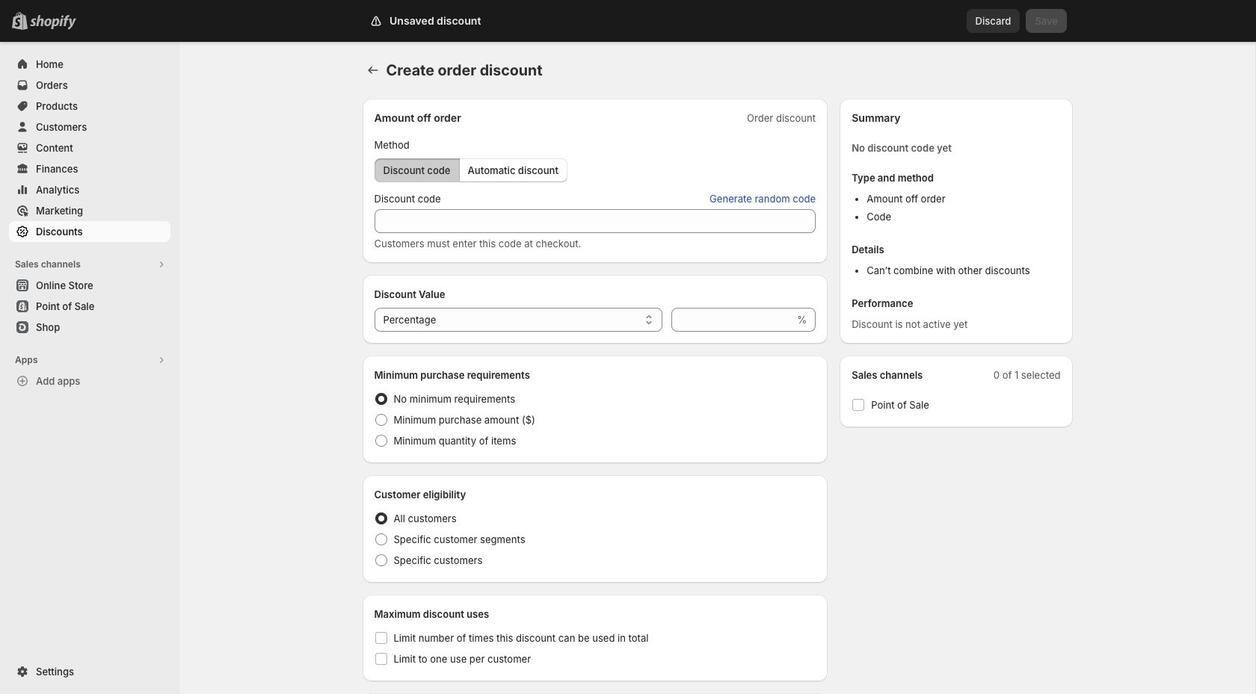 Task type: vqa. For each thing, say whether or not it's contained in the screenshot.
text box
yes



Task type: describe. For each thing, give the bounding box(es) containing it.
shopify image
[[30, 15, 76, 30]]



Task type: locate. For each thing, give the bounding box(es) containing it.
None text field
[[374, 209, 816, 233], [672, 308, 795, 332], [374, 209, 816, 233], [672, 308, 795, 332]]



